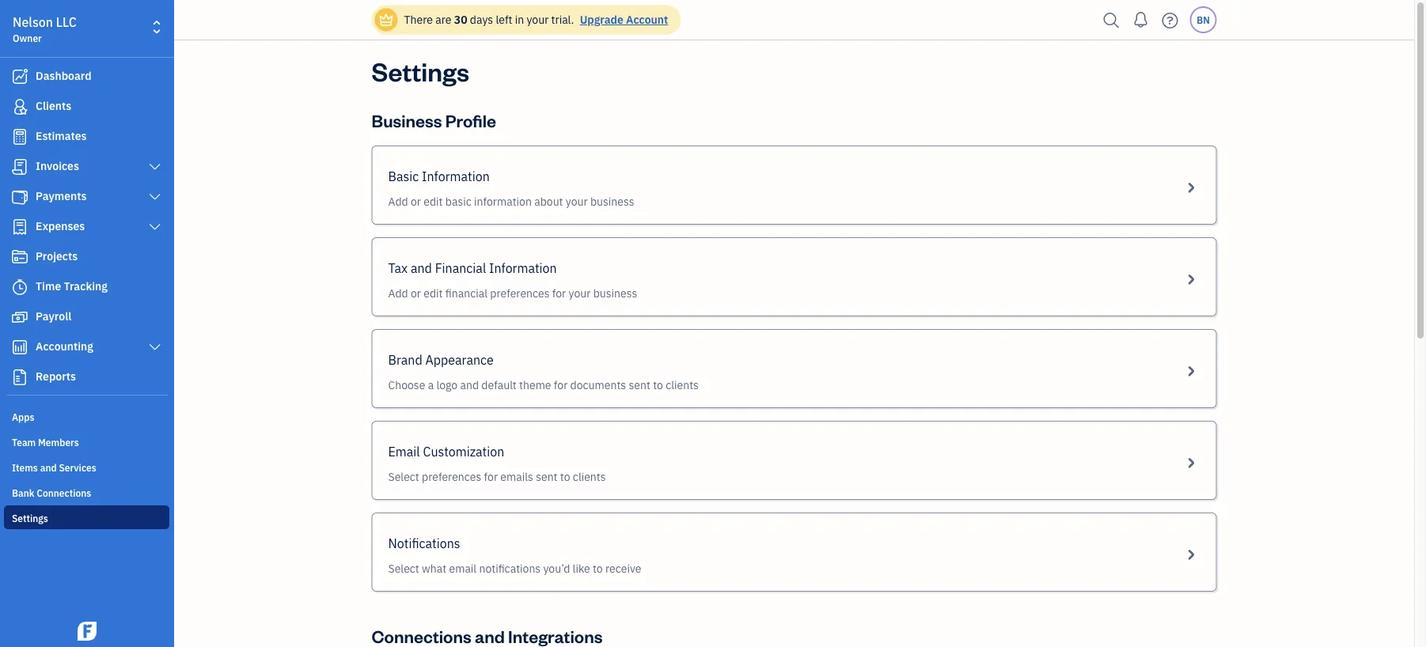 Task type: describe. For each thing, give the bounding box(es) containing it.
and for financial
[[411, 260, 432, 277]]

services
[[59, 461, 96, 474]]

members
[[38, 436, 79, 449]]

or for and
[[411, 286, 421, 301]]

or for information
[[411, 194, 421, 209]]

payments link
[[4, 183, 169, 211]]

accounting
[[36, 339, 93, 354]]

1 vertical spatial information
[[489, 260, 557, 277]]

financial
[[435, 260, 486, 277]]

invoices link
[[4, 153, 169, 181]]

choose
[[388, 378, 425, 393]]

business for tax and financial information
[[593, 286, 637, 301]]

0 horizontal spatial clients
[[573, 470, 606, 484]]

account
[[626, 12, 668, 27]]

and for services
[[40, 461, 57, 474]]

choose a logo and default theme for documents sent to clients
[[388, 378, 699, 393]]

expenses link
[[4, 213, 169, 241]]

estimates link
[[4, 123, 169, 151]]

money image
[[10, 309, 29, 325]]

edit for information
[[424, 194, 443, 209]]

search image
[[1099, 8, 1124, 32]]

0 vertical spatial information
[[422, 168, 490, 185]]

dashboard image
[[10, 69, 29, 85]]

client image
[[10, 99, 29, 115]]

payments
[[36, 189, 87, 203]]

project image
[[10, 249, 29, 265]]

freshbooks image
[[74, 622, 100, 641]]

main element
[[0, 0, 214, 647]]

trial.
[[551, 12, 574, 27]]

1 horizontal spatial clients
[[666, 378, 699, 393]]

expense image
[[10, 219, 29, 235]]

chevron large down image
[[148, 161, 162, 173]]

notifications
[[479, 562, 541, 576]]

items and services link
[[4, 455, 169, 479]]

add or edit financial preferences for your business
[[388, 286, 637, 301]]

brand appearance
[[388, 352, 494, 368]]

tracking
[[64, 279, 108, 294]]

in
[[515, 12, 524, 27]]

projects
[[36, 249, 78, 264]]

business
[[372, 109, 442, 131]]

0 vertical spatial your
[[527, 12, 549, 27]]

items and services
[[12, 461, 96, 474]]

business for basic information
[[590, 194, 634, 209]]

team members link
[[4, 430, 169, 453]]

brand
[[388, 352, 422, 368]]

about
[[534, 194, 563, 209]]

apps link
[[4, 404, 169, 428]]

financial
[[445, 286, 487, 301]]

bank connections
[[12, 487, 91, 499]]

chevron large down image for accounting
[[148, 341, 162, 354]]

0 horizontal spatial to
[[560, 470, 570, 484]]

time tracking
[[36, 279, 108, 294]]

add for tax
[[388, 286, 408, 301]]

owner
[[13, 32, 42, 44]]

notifications image
[[1128, 4, 1154, 36]]

add or edit basic information about your business
[[388, 194, 634, 209]]

2 vertical spatial to
[[593, 562, 603, 576]]

edit for and
[[424, 286, 443, 301]]

information
[[474, 194, 532, 209]]

your for basic information
[[566, 194, 588, 209]]

settings link
[[4, 506, 169, 529]]

llc
[[56, 14, 77, 30]]

appearance
[[425, 352, 494, 368]]

reports
[[36, 369, 76, 384]]

your for tax and financial information
[[569, 286, 591, 301]]

settings inside main element
[[12, 512, 48, 525]]

connections
[[37, 487, 91, 499]]

30
[[454, 12, 467, 27]]

receive
[[605, 562, 641, 576]]

2 vertical spatial for
[[484, 470, 498, 484]]

bn button
[[1190, 6, 1217, 33]]

add for basic
[[388, 194, 408, 209]]

chevron large down image for payments
[[148, 191, 162, 203]]

there
[[404, 12, 433, 27]]

payroll link
[[4, 303, 169, 332]]

estimates
[[36, 129, 87, 143]]

basic
[[445, 194, 472, 209]]

upgrade
[[580, 12, 623, 27]]

business profile
[[372, 109, 496, 131]]

email customization
[[388, 444, 504, 460]]

2 horizontal spatial to
[[653, 378, 663, 393]]



Task type: locate. For each thing, give the bounding box(es) containing it.
1 vertical spatial and
[[460, 378, 479, 393]]

default
[[481, 378, 517, 393]]

bn
[[1197, 13, 1210, 26]]

1 vertical spatial edit
[[424, 286, 443, 301]]

0 vertical spatial preferences
[[490, 286, 550, 301]]

like
[[573, 562, 590, 576]]

dashboard link
[[4, 63, 169, 91]]

chevron large down image inside expenses link
[[148, 221, 162, 233]]

0 horizontal spatial and
[[40, 461, 57, 474]]

settings
[[372, 54, 469, 87], [12, 512, 48, 525]]

3 chevron large down image from the top
[[148, 341, 162, 354]]

clients
[[36, 99, 71, 113]]

bank connections link
[[4, 480, 169, 504]]

dashboard
[[36, 68, 92, 83]]

emails
[[500, 470, 533, 484]]

sent right the emails
[[536, 470, 558, 484]]

to right the emails
[[560, 470, 570, 484]]

2 or from the top
[[411, 286, 421, 301]]

chevron large down image inside 'payments' link
[[148, 191, 162, 203]]

nelson llc owner
[[13, 14, 77, 44]]

time tracking link
[[4, 273, 169, 302]]

settings down bank
[[12, 512, 48, 525]]

crown image
[[378, 11, 395, 28]]

accounting link
[[4, 333, 169, 362]]

0 vertical spatial add
[[388, 194, 408, 209]]

team members
[[12, 436, 79, 449]]

information
[[422, 168, 490, 185], [489, 260, 557, 277]]

a
[[428, 378, 434, 393]]

your
[[527, 12, 549, 27], [566, 194, 588, 209], [569, 286, 591, 301]]

or left financial
[[411, 286, 421, 301]]

email
[[449, 562, 477, 576]]

2 edit from the top
[[424, 286, 443, 301]]

payroll
[[36, 309, 71, 324]]

items
[[12, 461, 38, 474]]

2 chevron large down image from the top
[[148, 221, 162, 233]]

customization
[[423, 444, 504, 460]]

chart image
[[10, 340, 29, 355]]

apps
[[12, 411, 34, 423]]

1 or from the top
[[411, 194, 421, 209]]

1 horizontal spatial preferences
[[490, 286, 550, 301]]

1 vertical spatial or
[[411, 286, 421, 301]]

1 horizontal spatial settings
[[372, 54, 469, 87]]

2 vertical spatial and
[[40, 461, 57, 474]]

1 add from the top
[[388, 194, 408, 209]]

sent
[[629, 378, 650, 393], [536, 470, 558, 484]]

timer image
[[10, 279, 29, 295]]

0 vertical spatial chevron large down image
[[148, 191, 162, 203]]

are
[[435, 12, 451, 27]]

preferences down email customization in the left of the page
[[422, 470, 481, 484]]

1 vertical spatial settings
[[12, 512, 48, 525]]

0 vertical spatial edit
[[424, 194, 443, 209]]

information up basic
[[422, 168, 490, 185]]

select
[[388, 470, 419, 484], [388, 562, 419, 576]]

there are 30 days left in your trial. upgrade account
[[404, 12, 668, 27]]

edit left financial
[[424, 286, 443, 301]]

for
[[552, 286, 566, 301], [554, 378, 568, 393], [484, 470, 498, 484]]

2 add from the top
[[388, 286, 408, 301]]

information up 'add or edit financial preferences for your business'
[[489, 260, 557, 277]]

0 horizontal spatial settings
[[12, 512, 48, 525]]

2 vertical spatial chevron large down image
[[148, 341, 162, 354]]

basic information
[[388, 168, 490, 185]]

or down basic
[[411, 194, 421, 209]]

2 horizontal spatial and
[[460, 378, 479, 393]]

chevron large down image for expenses
[[148, 221, 162, 233]]

1 vertical spatial add
[[388, 286, 408, 301]]

1 vertical spatial chevron large down image
[[148, 221, 162, 233]]

select preferences for emails sent to clients
[[388, 470, 606, 484]]

1 horizontal spatial sent
[[629, 378, 650, 393]]

1 chevron large down image from the top
[[148, 191, 162, 203]]

report image
[[10, 370, 29, 385]]

email
[[388, 444, 420, 460]]

settings down there at the top left of page
[[372, 54, 469, 87]]

to
[[653, 378, 663, 393], [560, 470, 570, 484], [593, 562, 603, 576]]

1 vertical spatial your
[[566, 194, 588, 209]]

reports link
[[4, 363, 169, 392]]

and
[[411, 260, 432, 277], [460, 378, 479, 393], [40, 461, 57, 474]]

or
[[411, 194, 421, 209], [411, 286, 421, 301]]

bank
[[12, 487, 34, 499]]

profile
[[445, 109, 496, 131]]

select what email notifications you'd like to receive
[[388, 562, 641, 576]]

and right tax
[[411, 260, 432, 277]]

days
[[470, 12, 493, 27]]

tax
[[388, 260, 408, 277]]

nelson
[[13, 14, 53, 30]]

1 vertical spatial clients
[[573, 470, 606, 484]]

0 vertical spatial sent
[[629, 378, 650, 393]]

1 vertical spatial to
[[560, 470, 570, 484]]

0 vertical spatial and
[[411, 260, 432, 277]]

1 select from the top
[[388, 470, 419, 484]]

1 vertical spatial select
[[388, 562, 419, 576]]

upgrade account link
[[577, 12, 668, 27]]

what
[[422, 562, 447, 576]]

0 vertical spatial to
[[653, 378, 663, 393]]

select for email customization
[[388, 470, 419, 484]]

clients link
[[4, 93, 169, 121]]

add down tax
[[388, 286, 408, 301]]

0 horizontal spatial preferences
[[422, 470, 481, 484]]

2 vertical spatial your
[[569, 286, 591, 301]]

basic
[[388, 168, 419, 185]]

business
[[590, 194, 634, 209], [593, 286, 637, 301]]

payment image
[[10, 189, 29, 205]]

1 horizontal spatial to
[[593, 562, 603, 576]]

and right items
[[40, 461, 57, 474]]

1 vertical spatial preferences
[[422, 470, 481, 484]]

estimate image
[[10, 129, 29, 145]]

select for notifications
[[388, 562, 419, 576]]

time
[[36, 279, 61, 294]]

add down basic
[[388, 194, 408, 209]]

0 vertical spatial settings
[[372, 54, 469, 87]]

0 horizontal spatial sent
[[536, 470, 558, 484]]

left
[[496, 12, 512, 27]]

expenses
[[36, 219, 85, 233]]

to right like
[[593, 562, 603, 576]]

theme
[[519, 378, 551, 393]]

and right logo
[[460, 378, 479, 393]]

you'd
[[543, 562, 570, 576]]

preferences right financial
[[490, 286, 550, 301]]

documents
[[570, 378, 626, 393]]

clients
[[666, 378, 699, 393], [573, 470, 606, 484]]

0 vertical spatial or
[[411, 194, 421, 209]]

chevron large down image
[[148, 191, 162, 203], [148, 221, 162, 233], [148, 341, 162, 354]]

invoices
[[36, 159, 79, 173]]

add
[[388, 194, 408, 209], [388, 286, 408, 301]]

0 vertical spatial business
[[590, 194, 634, 209]]

1 vertical spatial for
[[554, 378, 568, 393]]

1 edit from the top
[[424, 194, 443, 209]]

notifications
[[388, 535, 460, 552]]

team
[[12, 436, 36, 449]]

go to help image
[[1157, 8, 1183, 32]]

preferences
[[490, 286, 550, 301], [422, 470, 481, 484]]

select down email
[[388, 470, 419, 484]]

edit left basic
[[424, 194, 443, 209]]

select left what
[[388, 562, 419, 576]]

and inside main element
[[40, 461, 57, 474]]

0 vertical spatial select
[[388, 470, 419, 484]]

to right documents
[[653, 378, 663, 393]]

1 vertical spatial sent
[[536, 470, 558, 484]]

tax and financial information
[[388, 260, 557, 277]]

chevron large down image inside accounting link
[[148, 341, 162, 354]]

1 vertical spatial business
[[593, 286, 637, 301]]

0 vertical spatial for
[[552, 286, 566, 301]]

0 vertical spatial clients
[[666, 378, 699, 393]]

2 select from the top
[[388, 562, 419, 576]]

sent right documents
[[629, 378, 650, 393]]

logo
[[436, 378, 458, 393]]

invoice image
[[10, 159, 29, 175]]

1 horizontal spatial and
[[411, 260, 432, 277]]

projects link
[[4, 243, 169, 271]]



Task type: vqa. For each thing, say whether or not it's contained in the screenshot.
Time Tracking
yes



